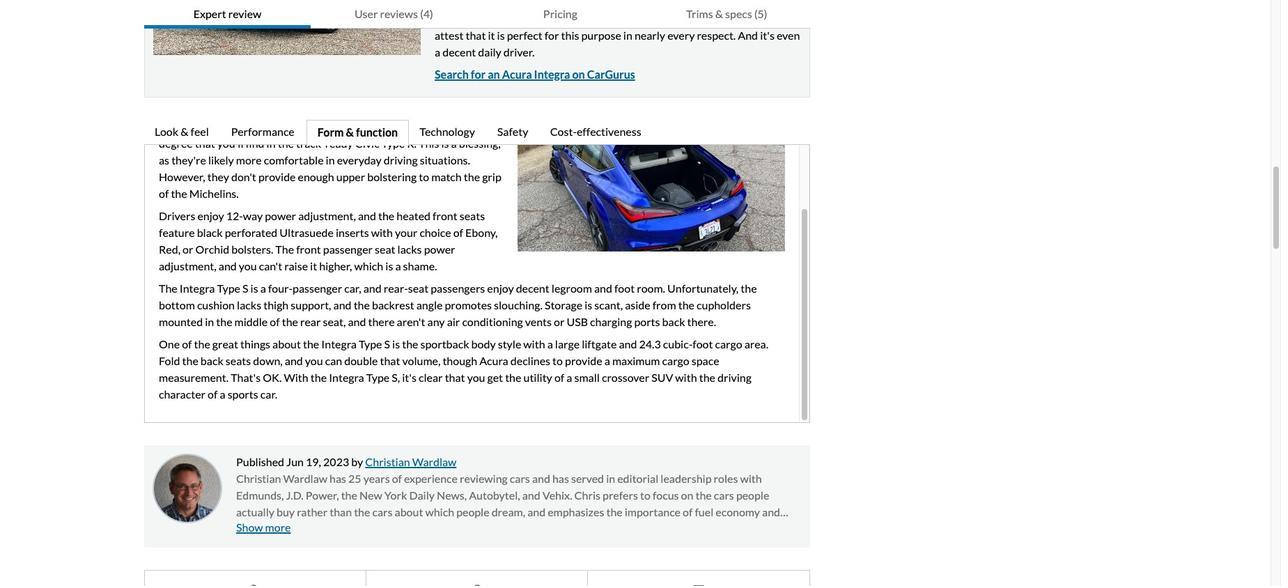 Task type: describe. For each thing, give the bounding box(es) containing it.
raise
[[285, 259, 308, 272]]

0 vertical spatial power
[[265, 209, 296, 222]]

the down rear
[[303, 337, 319, 350]]

models
[[375, 120, 410, 133]]

foot inside one of the great things about the integra type s is the sportback body style with a large liftgate and 24.3 cubic-foot cargo area. fold the back seats down, and you can double that volume, though acura declines to provide a maximum cargo space measurement. that's ok. with the integra type s, it's clear that you get the utility of a small crossover suv with the driving character of a sports car.
[[693, 337, 713, 350]]

about inside christian wardlaw has 25 years of experience reviewing cars and has served in editorial leadership roles with edmunds, j.d. power, the new york daily news, autobytel, and vehix. chris prefers to focus on the cars people actually buy rather than the cars about which people dream, and emphasizes the importance of fuel economy and safety as much as how much fun a car is to drive. chris is married to an automotive journalist, is the father of four daughters, and lives in southern california.
[[395, 505, 423, 518]]

space
[[692, 354, 719, 367]]

and up scant,
[[594, 281, 612, 294]]

and down the orchid
[[219, 259, 237, 272]]

rear-
[[384, 281, 408, 294]]

acura inside acura equips the integra type s with front sport seats that have more aggressive lower bolsters than other integra models but not to the degree that you'll find in the track-ready civic type r. this is a blessing, as they're likely more comfortable in everyday driving situations. however, they don't provide enough upper bolstering to match the grip of the michelins.
[[159, 103, 188, 116]]

with inside christian wardlaw has 25 years of experience reviewing cars and has served in editorial leadership roles with edmunds, j.d. power, the new york daily news, autobytel, and vehix. chris prefers to focus on the cars people actually buy rather than the cars about which people dream, and emphasizes the importance of fuel economy and safety as much as how much fun a car is to drive. chris is married to an automotive journalist, is the father of four daughters, and lives in southern california.
[[740, 471, 762, 485]]

comfortable
[[264, 153, 324, 166]]

is right the car
[[418, 522, 426, 535]]

maximum
[[612, 354, 660, 367]]

is left 'four-'
[[251, 281, 258, 294]]

integra up "cost-" in the top left of the page
[[534, 67, 570, 81]]

things
[[240, 337, 270, 350]]

0 horizontal spatial people
[[457, 505, 490, 518]]

of up york
[[392, 471, 402, 485]]

drivers enjoy 12-way power adjustment, and the heated front seats feature black perforated ultrasuede inserts with your choice of ebony, red, or orchid bolsters. the front passenger seat lacks power adjustment, and you can't raise it higher, which is a shame.
[[159, 209, 498, 272]]

provide inside acura equips the integra type s with front sport seats that have more aggressive lower bolsters than other integra models but not to the degree that you'll find in the track-ready civic type r. this is a blessing, as they're likely more comfortable in everyday driving situations. however, they don't provide enough upper bolstering to match the grip of the michelins.
[[258, 170, 296, 183]]

on inside christian wardlaw has 25 years of experience reviewing cars and has served in editorial leadership roles with edmunds, j.d. power, the new york daily news, autobytel, and vehix. chris prefers to focus on the cars people actually buy rather than the cars about which people dream, and emphasizes the importance of fuel economy and safety as much as how much fun a car is to drive. chris is married to an automotive journalist, is the father of four daughters, and lives in southern california.
[[681, 488, 694, 501]]

degree
[[159, 136, 193, 150]]

seat inside the integra type s is a four-passenger car, and rear-seat passengers enjoy decent legroom and foot room. unfortunately, the bottom cushion lacks thigh support, and the backrest angle promotes slouching. storage is scant, aside from the cupholders mounted in the middle of the rear seat, and there aren't any air conditioning vents or usb charging ports back there.
[[408, 281, 429, 294]]

ultrasuede
[[280, 225, 334, 239]]

as inside acura equips the integra type s with front sport seats that have more aggressive lower bolsters than other integra models but not to the degree that you'll find in the track-ready civic type r. this is a blessing, as they're likely more comfortable in everyday driving situations. however, they don't provide enough upper bolstering to match the grip of the michelins.
[[159, 153, 169, 166]]

seats inside drivers enjoy 12-way power adjustment, and the heated front seats feature black perforated ultrasuede inserts with your choice of ebony, red, or orchid bolsters. the front passenger seat lacks power adjustment, and you can't raise it higher, which is a shame.
[[460, 209, 485, 222]]

you inside drivers enjoy 12-way power adjustment, and the heated front seats feature black perforated ultrasuede inserts with your choice of ebony, red, or orchid bolsters. the front passenger seat lacks power adjustment, and you can't raise it higher, which is a shame.
[[239, 259, 257, 272]]

integra up civic
[[337, 120, 373, 133]]

scant,
[[595, 298, 623, 311]]

that up not
[[420, 103, 440, 116]]

red,
[[159, 242, 181, 255]]

0 horizontal spatial front
[[296, 242, 321, 255]]

likely
[[208, 153, 234, 166]]

reviews
[[380, 7, 418, 20]]

2 much from the left
[[346, 522, 372, 535]]

a down liftgate
[[605, 354, 610, 367]]

to right not
[[450, 120, 460, 133]]

of right "one"
[[182, 337, 192, 350]]

that up s,
[[380, 354, 400, 367]]

of left the fuel
[[683, 505, 693, 518]]

enjoy inside the integra type s is a four-passenger car, and rear-seat passengers enjoy decent legroom and foot room. unfortunately, the bottom cushion lacks thigh support, and the backrest angle promotes slouching. storage is scant, aside from the cupholders mounted in the middle of the rear seat, and there aren't any air conditioning vents or usb charging ports back there.
[[487, 281, 514, 294]]

is up usb
[[585, 298, 592, 311]]

to left match
[[419, 170, 429, 183]]

look & feel
[[155, 124, 209, 138]]

with right suv
[[675, 370, 697, 384]]

and right seat,
[[348, 315, 366, 328]]

fold
[[159, 354, 180, 367]]

about inside one of the great things about the integra type s is the sportback body style with a large liftgate and 24.3 cubic-foot cargo area. fold the back seats down, and you can double that volume, though acura declines to provide a maximum cargo space measurement. that's ok. with the integra type s, it's clear that you get the utility of a small crossover suv with the driving character of a sports car.
[[273, 337, 301, 350]]

roles
[[714, 471, 738, 485]]

and right the car,
[[364, 281, 382, 294]]

suv
[[652, 370, 673, 384]]

1 horizontal spatial as
[[268, 522, 279, 535]]

the left grip
[[464, 170, 480, 183]]

bolsters.
[[232, 242, 273, 255]]

& for look
[[181, 124, 188, 138]]

the down can
[[311, 370, 327, 384]]

0 vertical spatial adjustment,
[[298, 209, 356, 222]]

expert review tab
[[144, 0, 311, 29]]

which inside christian wardlaw has 25 years of experience reviewing cars and has served in editorial leadership roles with edmunds, j.d. power, the new york daily news, autobytel, and vehix. chris prefers to focus on the cars people actually buy rather than the cars about which people dream, and emphasizes the importance of fuel economy and safety as much as how much fun a car is to drive. chris is married to an automotive journalist, is the father of four daughters, and lives in southern california.
[[425, 505, 454, 518]]

orchid
[[195, 242, 229, 255]]

the integra type s is a four-passenger car, and rear-seat passengers enjoy decent legroom and foot room. unfortunately, the bottom cushion lacks thigh support, and the backrest angle promotes slouching. storage is scant, aside from the cupholders mounted in the middle of the rear seat, and there aren't any air conditioning vents or usb charging ports back there.
[[159, 281, 757, 328]]

by
[[351, 455, 363, 468]]

grip
[[482, 170, 502, 183]]

is inside drivers enjoy 12-way power adjustment, and the heated front seats feature black perforated ultrasuede inserts with your choice of ebony, red, or orchid bolsters. the front passenger seat lacks power adjustment, and you can't raise it higher, which is a shame.
[[386, 259, 393, 272]]

type up bolsters on the top left of page
[[280, 103, 303, 116]]

the up the cupholders
[[741, 281, 757, 294]]

12-
[[226, 209, 243, 222]]

automotive
[[575, 522, 631, 535]]

of inside acura equips the integra type s with front sport seats that have more aggressive lower bolsters than other integra models but not to the degree that you'll find in the track-ready civic type r. this is a blessing, as they're likely more comfortable in everyday driving situations. however, they don't provide enough upper bolstering to match the grip of the michelins.
[[159, 186, 169, 200]]

however,
[[159, 170, 205, 183]]

married
[[508, 522, 547, 535]]

1 much from the left
[[281, 522, 308, 535]]

everyday
[[337, 153, 382, 166]]

of left four
[[745, 522, 755, 535]]

angle
[[416, 298, 443, 311]]

california.
[[393, 538, 443, 552]]

crossover
[[602, 370, 650, 384]]

the left rear
[[282, 315, 298, 328]]

search
[[435, 67, 469, 81]]

the down the car,
[[354, 298, 370, 311]]

not
[[431, 120, 447, 133]]

sportback
[[421, 337, 469, 350]]

served
[[571, 471, 604, 485]]

(4)
[[420, 7, 433, 20]]

safety
[[236, 522, 266, 535]]

prefers
[[603, 488, 638, 501]]

back inside one of the great things about the integra type s is the sportback body style with a large liftgate and 24.3 cubic-foot cargo area. fold the back seats down, and you can double that volume, though acura declines to provide a maximum cargo space measurement. that's ok. with the integra type s, it's clear that you get the utility of a small crossover suv with the driving character of a sports car.
[[201, 354, 224, 367]]

mounted
[[159, 315, 203, 328]]

pricing tab
[[477, 0, 644, 29]]

car.
[[260, 387, 277, 400]]

1 vertical spatial cargo
[[662, 354, 690, 367]]

the up the fuel
[[696, 488, 712, 501]]

form & function tab
[[307, 120, 409, 145]]

a left sports
[[220, 387, 225, 400]]

legroom
[[552, 281, 592, 294]]

1 has from the left
[[330, 471, 346, 485]]

car,
[[344, 281, 361, 294]]

search for an acura integra on cargurus
[[435, 67, 635, 81]]

0 horizontal spatial more
[[236, 153, 262, 166]]

ports
[[634, 315, 660, 328]]

any
[[428, 315, 445, 328]]

in down ready
[[326, 153, 335, 166]]

way
[[243, 209, 263, 222]]

trims & specs (5) tab
[[644, 0, 810, 29]]

the down space
[[699, 370, 716, 384]]

acura equips the integra type s with front sport seats that have more aggressive lower bolsters than other integra models but not to the degree that you'll find in the track-ready civic type r. this is a blessing, as they're likely more comfortable in everyday driving situations. however, they don't provide enough upper bolstering to match the grip of the michelins.
[[159, 103, 502, 200]]

aside
[[625, 298, 651, 311]]

acura inside one of the great things about the integra type s is the sportback body style with a large liftgate and 24.3 cubic-foot cargo area. fold the back seats down, and you can double that volume, though acura declines to provide a maximum cargo space measurement. that's ok. with the integra type s, it's clear that you get the utility of a small crossover suv with the driving character of a sports car.
[[480, 354, 508, 367]]

that up likely
[[195, 136, 215, 150]]

th large image
[[693, 584, 705, 586]]

with inside acura equips the integra type s with front sport seats that have more aggressive lower bolsters than other integra models but not to the degree that you'll find in the track-ready civic type r. this is a blessing, as they're likely more comfortable in everyday driving situations. however, they don't provide enough upper bolstering to match the grip of the michelins.
[[313, 103, 335, 116]]

1 vertical spatial you
[[305, 354, 323, 367]]

1 vertical spatial power
[[424, 242, 455, 255]]

in inside the integra type s is a four-passenger car, and rear-seat passengers enjoy decent legroom and foot room. unfortunately, the bottom cushion lacks thigh support, and the backrest angle promotes slouching. storage is scant, aside from the cupholders mounted in the middle of the rear seat, and there aren't any air conditioning vents or usb charging ports back there.
[[205, 315, 214, 328]]

ok.
[[263, 370, 282, 384]]

which inside drivers enjoy 12-way power adjustment, and the heated front seats feature black perforated ultrasuede inserts with your choice of ebony, red, or orchid bolsters. the front passenger seat lacks power adjustment, and you can't raise it higher, which is a shame.
[[354, 259, 383, 272]]

lacks inside the integra type s is a four-passenger car, and rear-seat passengers enjoy decent legroom and foot room. unfortunately, the bottom cushion lacks thigh support, and the backrest angle promotes slouching. storage is scant, aside from the cupholders mounted in the middle of the rear seat, and there aren't any air conditioning vents or usb charging ports back there.
[[237, 298, 261, 311]]

with up declines
[[524, 337, 545, 350]]

perforated
[[225, 225, 278, 239]]

the right the from
[[678, 298, 695, 311]]

for
[[471, 67, 486, 81]]

0 vertical spatial chris
[[575, 488, 601, 501]]

promotes
[[445, 298, 492, 311]]

and left "vehix."
[[522, 488, 540, 501]]

volume,
[[402, 354, 441, 367]]

feel
[[191, 124, 209, 138]]

and up with
[[285, 354, 303, 367]]

of down measurement. at the bottom of page
[[208, 387, 218, 400]]

rear
[[300, 315, 321, 328]]

civic
[[355, 136, 380, 150]]

experience
[[404, 471, 458, 485]]

vents
[[525, 315, 552, 328]]

user reviews (4)
[[355, 7, 433, 20]]

& for form
[[346, 125, 354, 138]]

type inside the integra type s is a four-passenger car, and rear-seat passengers enjoy decent legroom and foot room. unfortunately, the bottom cushion lacks thigh support, and the backrest angle promotes slouching. storage is scant, aside from the cupholders mounted in the middle of the rear seat, and there aren't any air conditioning vents or usb charging ports back there.
[[217, 281, 240, 294]]

measurement.
[[159, 370, 229, 384]]

wardlaw inside christian wardlaw has 25 years of experience reviewing cars and has served in editorial leadership roles with edmunds, j.d. power, the new york daily news, autobytel, and vehix. chris prefers to focus on the cars people actually buy rather than the cars about which people dream, and emphasizes the importance of fuel economy and safety as much as how much fun a car is to drive. chris is married to an automotive journalist, is the father of four daughters, and lives in southern california.
[[283, 471, 327, 485]]

is down dream,
[[498, 522, 506, 535]]

though
[[443, 354, 477, 367]]

find
[[246, 136, 264, 150]]

charging
[[590, 315, 632, 328]]

decent
[[516, 281, 550, 294]]

large
[[555, 337, 580, 350]]

type up double
[[359, 337, 382, 350]]

19,
[[306, 455, 321, 468]]

down,
[[253, 354, 283, 367]]

ebony,
[[466, 225, 498, 239]]

a left small
[[567, 370, 572, 384]]

cupholders
[[697, 298, 751, 311]]

can't
[[259, 259, 282, 272]]

thigh
[[264, 298, 289, 311]]

bolstering
[[367, 170, 417, 183]]

and up inserts
[[358, 209, 376, 222]]

technology tab
[[409, 120, 487, 145]]

and up maximum
[[619, 337, 637, 350]]

area.
[[745, 337, 769, 350]]

to right "married"
[[549, 522, 559, 535]]

situations.
[[420, 153, 470, 166]]

0 vertical spatial cars
[[510, 471, 530, 485]]

have
[[442, 103, 465, 116]]

lacks inside drivers enjoy 12-way power adjustment, and the heated front seats feature black perforated ultrasuede inserts with your choice of ebony, red, or orchid bolsters. the front passenger seat lacks power adjustment, and you can't raise it higher, which is a shame.
[[398, 242, 422, 255]]

your
[[395, 225, 418, 239]]

in up 'prefers'
[[606, 471, 615, 485]]

the down 'prefers'
[[607, 505, 623, 518]]

0 vertical spatial more
[[467, 103, 493, 116]]

r.
[[407, 136, 417, 150]]

air
[[447, 315, 460, 328]]

0 vertical spatial cargo
[[715, 337, 743, 350]]

type down "models"
[[382, 136, 405, 150]]

a inside drivers enjoy 12-way power adjustment, and the heated front seats feature black perforated ultrasuede inserts with your choice of ebony, red, or orchid bolsters. the front passenger seat lacks power adjustment, and you can't raise it higher, which is a shame.
[[395, 259, 401, 272]]

that's
[[231, 370, 261, 384]]

driving inside one of the great things about the integra type s is the sportback body style with a large liftgate and 24.3 cubic-foot cargo area. fold the back seats down, and you can double that volume, though acura declines to provide a maximum cargo space measurement. that's ok. with the integra type s, it's clear that you get the utility of a small crossover suv with the driving character of a sports car.
[[718, 370, 752, 384]]

importance
[[625, 505, 681, 518]]

0 vertical spatial acura
[[502, 67, 532, 81]]

0 vertical spatial people
[[736, 488, 770, 501]]

and left lives
[[290, 538, 308, 552]]

photo by christian wardlaw. 2024 acura integra type s cargo space. image
[[518, 101, 785, 251]]

seats inside acura equips the integra type s with front sport seats that have more aggressive lower bolsters than other integra models but not to the degree that you'll find in the track-ready civic type r. this is a blessing, as they're likely more comfortable in everyday driving situations. however, they don't provide enough upper bolstering to match the grip of the michelins.
[[392, 103, 418, 116]]

enough
[[298, 170, 334, 183]]

a left the large
[[547, 337, 553, 350]]

black
[[197, 225, 223, 239]]

& for trims
[[715, 7, 723, 20]]

a inside acura equips the integra type s with front sport seats that have more aggressive lower bolsters than other integra models but not to the degree that you'll find in the track-ready civic type r. this is a blessing, as they're likely more comfortable in everyday driving situations. however, they don't provide enough upper bolstering to match the grip of the michelins.
[[451, 136, 457, 150]]

that down though at the bottom left of page
[[445, 370, 465, 384]]

the down new
[[354, 505, 370, 518]]

integra up can
[[321, 337, 357, 350]]

and up "vehix."
[[532, 471, 550, 485]]

1 horizontal spatial more
[[265, 520, 291, 533]]

enjoy inside drivers enjoy 12-way power adjustment, and the heated front seats feature black perforated ultrasuede inserts with your choice of ebony, red, or orchid bolsters. the front passenger seat lacks power adjustment, and you can't raise it higher, which is a shame.
[[198, 209, 224, 222]]

actually
[[236, 505, 275, 518]]

the down 25
[[341, 488, 357, 501]]

integra up bolsters on the top left of page
[[243, 103, 278, 116]]

type left s,
[[366, 370, 390, 384]]

usb
[[567, 315, 588, 328]]



Task type: vqa. For each thing, say whether or not it's contained in the screenshot.
2024 Alfa Romeo Giulia - Overview
no



Task type: locate. For each thing, give the bounding box(es) containing it.
1 vertical spatial tab list
[[144, 120, 810, 145]]

the up the lower
[[224, 103, 240, 116]]

0 horizontal spatial cargo
[[662, 354, 690, 367]]

1 horizontal spatial has
[[553, 471, 569, 485]]

tab panel
[[144, 101, 810, 423]]

trims & specs (5)
[[686, 7, 768, 20]]

2 horizontal spatial seats
[[460, 209, 485, 222]]

integra down can
[[329, 370, 364, 384]]

0 horizontal spatial s
[[242, 281, 248, 294]]

cargo left area.
[[715, 337, 743, 350]]

1 vertical spatial chris
[[470, 522, 496, 535]]

1 horizontal spatial which
[[425, 505, 454, 518]]

double
[[344, 354, 378, 367]]

cars up "fun"
[[372, 505, 393, 518]]

back inside the integra type s is a four-passenger car, and rear-seat passengers enjoy decent legroom and foot room. unfortunately, the bottom cushion lacks thigh support, and the backrest angle promotes slouching. storage is scant, aside from the cupholders mounted in the middle of the rear seat, and there aren't any air conditioning vents or usb charging ports back there.
[[662, 315, 685, 328]]

question image
[[473, 584, 481, 586]]

of right choice
[[453, 225, 463, 239]]

four
[[757, 522, 778, 535]]

which down news,
[[425, 505, 454, 518]]

to up importance
[[640, 488, 651, 501]]

0 horizontal spatial back
[[201, 354, 224, 367]]

body
[[471, 337, 496, 350]]

there
[[368, 315, 395, 328]]

conditioning
[[462, 315, 523, 328]]

passengers
[[431, 281, 485, 294]]

a up situations.
[[451, 136, 457, 150]]

1 horizontal spatial provide
[[565, 354, 603, 367]]

more down buy
[[265, 520, 291, 533]]

0 vertical spatial you
[[239, 259, 257, 272]]

1 vertical spatial lacks
[[237, 298, 261, 311]]

about up the car
[[395, 505, 423, 518]]

dream,
[[492, 505, 525, 518]]

2 tab list from the top
[[144, 120, 810, 145]]

0 vertical spatial seat
[[375, 242, 395, 255]]

about
[[273, 337, 301, 350], [395, 505, 423, 518]]

about up down,
[[273, 337, 301, 350]]

southern
[[346, 538, 391, 552]]

to inside one of the great things about the integra type s is the sportback body style with a large liftgate and 24.3 cubic-foot cargo area. fold the back seats down, and you can double that volume, though acura declines to provide a maximum cargo space measurement. that's ok. with the integra type s, it's clear that you get the utility of a small crossover suv with the driving character of a sports car.
[[553, 354, 563, 367]]

or inside drivers enjoy 12-way power adjustment, and the heated front seats feature black perforated ultrasuede inserts with your choice of ebony, red, or orchid bolsters. the front passenger seat lacks power adjustment, and you can't raise it higher, which is a shame.
[[183, 242, 193, 255]]

lacks up 'middle'
[[237, 298, 261, 311]]

1 vertical spatial more
[[236, 153, 262, 166]]

you down bolsters.
[[239, 259, 257, 272]]

provide up small
[[565, 354, 603, 367]]

track-
[[296, 136, 325, 150]]

2 horizontal spatial s
[[384, 337, 390, 350]]

inserts
[[336, 225, 369, 239]]

0 vertical spatial on
[[572, 67, 585, 81]]

with up other
[[313, 103, 335, 116]]

0 horizontal spatial chris
[[470, 522, 496, 535]]

sport
[[364, 103, 390, 116]]

other
[[308, 120, 335, 133]]

and up "married"
[[528, 505, 546, 518]]

0 horizontal spatial you
[[239, 259, 257, 272]]

foot
[[615, 281, 635, 294], [693, 337, 713, 350]]

power right 'way'
[[265, 209, 296, 222]]

0 horizontal spatial wardlaw
[[283, 471, 327, 485]]

fun
[[375, 522, 391, 535]]

there.
[[687, 315, 716, 328]]

it
[[310, 259, 317, 272]]

2 horizontal spatial cars
[[714, 488, 734, 501]]

you left can
[[305, 354, 323, 367]]

with inside drivers enjoy 12-way power adjustment, and the heated front seats feature black perforated ultrasuede inserts with your choice of ebony, red, or orchid bolsters. the front passenger seat lacks power adjustment, and you can't raise it higher, which is a shame.
[[371, 225, 393, 239]]

seats
[[392, 103, 418, 116], [460, 209, 485, 222], [226, 354, 251, 367]]

bottom
[[159, 298, 195, 311]]

slouching.
[[494, 298, 543, 311]]

1 vertical spatial seats
[[460, 209, 485, 222]]

passenger inside drivers enjoy 12-way power adjustment, and the heated front seats feature black perforated ultrasuede inserts with your choice of ebony, red, or orchid bolsters. the front passenger seat lacks power adjustment, and you can't raise it higher, which is a shame.
[[323, 242, 373, 255]]

adjustment, down red,
[[159, 259, 217, 272]]

1 vertical spatial back
[[201, 354, 224, 367]]

to
[[450, 120, 460, 133], [419, 170, 429, 183], [553, 354, 563, 367], [640, 488, 651, 501], [428, 522, 438, 535], [549, 522, 559, 535]]

people up economy
[[736, 488, 770, 501]]

front up form & function
[[337, 103, 362, 116]]

1 vertical spatial front
[[433, 209, 458, 222]]

is down there
[[392, 337, 400, 350]]

1 horizontal spatial wardlaw
[[412, 455, 457, 468]]

0 horizontal spatial christian
[[236, 471, 281, 485]]

safety
[[497, 124, 528, 138]]

the up volume, on the left of page
[[402, 337, 418, 350]]

a left "shame." in the left of the page
[[395, 259, 401, 272]]

as up daughters,
[[268, 522, 279, 535]]

editorial
[[618, 471, 659, 485]]

equips
[[190, 103, 222, 116]]

2 vertical spatial you
[[467, 370, 485, 384]]

front down ultrasuede
[[296, 242, 321, 255]]

safety tab
[[487, 120, 540, 145]]

great
[[212, 337, 238, 350]]

s inside acura equips the integra type s with front sport seats that have more aggressive lower bolsters than other integra models but not to the degree that you'll find in the track-ready civic type r. this is a blessing, as they're likely more comfortable in everyday driving situations. however, they don't provide enough upper bolstering to match the grip of the michelins.
[[305, 103, 311, 116]]

& inside tab
[[346, 125, 354, 138]]

user reviews (4) tab
[[311, 0, 477, 29]]

0 horizontal spatial seat
[[375, 242, 395, 255]]

2 vertical spatial acura
[[480, 354, 508, 367]]

1 vertical spatial christian
[[236, 471, 281, 485]]

1 horizontal spatial seat
[[408, 281, 429, 294]]

front inside acura equips the integra type s with front sport seats that have more aggressive lower bolsters than other integra models but not to the degree that you'll find in the track-ready civic type r. this is a blessing, as they're likely more comfortable in everyday driving situations. however, they don't provide enough upper bolstering to match the grip of the michelins.
[[337, 103, 362, 116]]

0 vertical spatial passenger
[[323, 242, 373, 255]]

driving down space
[[718, 370, 752, 384]]

0 vertical spatial an
[[488, 67, 500, 81]]

more right have
[[467, 103, 493, 116]]

0 vertical spatial front
[[337, 103, 362, 116]]

type up cushion
[[217, 281, 240, 294]]

one of the great things about the integra type s is the sportback body style with a large liftgate and 24.3 cubic-foot cargo area. fold the back seats down, and you can double that volume, though acura declines to provide a maximum cargo space measurement. that's ok. with the integra type s, it's clear that you get the utility of a small crossover suv with the driving character of a sports car.
[[159, 337, 769, 400]]

the down cushion
[[216, 315, 232, 328]]

0 horizontal spatial or
[[183, 242, 193, 255]]

upper
[[336, 170, 365, 183]]

more up "don't"
[[236, 153, 262, 166]]

2 vertical spatial cars
[[372, 505, 393, 518]]

form
[[318, 125, 344, 138]]

cars up 'autobytel,'
[[510, 471, 530, 485]]

1 horizontal spatial or
[[554, 315, 565, 328]]

passenger inside the integra type s is a four-passenger car, and rear-seat passengers enjoy decent legroom and foot room. unfortunately, the bottom cushion lacks thigh support, and the backrest angle promotes slouching. storage is scant, aside from the cupholders mounted in the middle of the rear seat, and there aren't any air conditioning vents or usb charging ports back there.
[[293, 281, 342, 294]]

passenger up support,
[[293, 281, 342, 294]]

daughters,
[[236, 538, 288, 552]]

they're
[[172, 153, 206, 166]]

0 vertical spatial tab list
[[144, 0, 810, 29]]

focus
[[653, 488, 679, 501]]

of inside drivers enjoy 12-way power adjustment, and the heated front seats feature black perforated ultrasuede inserts with your choice of ebony, red, or orchid bolsters. the front passenger seat lacks power adjustment, and you can't raise it higher, which is a shame.
[[453, 225, 463, 239]]

the inside the integra type s is a four-passenger car, and rear-seat passengers enjoy decent legroom and foot room. unfortunately, the bottom cushion lacks thigh support, and the backrest angle promotes slouching. storage is scant, aside from the cupholders mounted in the middle of the rear seat, and there aren't any air conditioning vents or usb charging ports back there.
[[159, 281, 178, 294]]

foot inside the integra type s is a four-passenger car, and rear-seat passengers enjoy decent legroom and foot room. unfortunately, the bottom cushion lacks thigh support, and the backrest angle promotes slouching. storage is scant, aside from the cupholders mounted in the middle of the rear seat, and there aren't any air conditioning vents or usb charging ports back there.
[[615, 281, 635, 294]]

much up southern
[[346, 522, 372, 535]]

christian wardlaw has 25 years of experience reviewing cars and has served in editorial leadership roles with edmunds, j.d. power, the new york daily news, autobytel, and vehix. chris prefers to focus on the cars people actually buy rather than the cars about which people dream, and emphasizes the importance of fuel economy and safety as much as how much fun a car is to drive. chris is married to an automotive journalist, is the father of four daughters, and lives in southern california.
[[236, 471, 780, 552]]

1 vertical spatial the
[[159, 281, 178, 294]]

1 horizontal spatial christian
[[365, 455, 410, 468]]

performance tab
[[221, 120, 307, 145]]

1 horizontal spatial the
[[275, 242, 294, 255]]

2 has from the left
[[553, 471, 569, 485]]

tab list containing look & feel
[[144, 120, 810, 145]]

user edit image
[[248, 584, 262, 586]]

tab panel containing acura equips the integra type s with front sport seats that have more aggressive lower bolsters than other integra models but not to the degree that you'll find in the track-ready civic type r. this is a blessing, as they're likely more comfortable in everyday driving situations. however, they don't provide enough upper bolstering to match the grip of the michelins.
[[144, 101, 810, 423]]

with left your
[[371, 225, 393, 239]]

0 horizontal spatial foot
[[615, 281, 635, 294]]

0 horizontal spatial power
[[265, 209, 296, 222]]

0 vertical spatial back
[[662, 315, 685, 328]]

0 vertical spatial seats
[[392, 103, 418, 116]]

0 horizontal spatial lacks
[[237, 298, 261, 311]]

(5)
[[755, 7, 768, 20]]

aren't
[[397, 315, 425, 328]]

0 horizontal spatial than
[[284, 120, 306, 133]]

in right find
[[267, 136, 276, 150]]

1 vertical spatial adjustment,
[[159, 259, 217, 272]]

the inside drivers enjoy 12-way power adjustment, and the heated front seats feature black perforated ultrasuede inserts with your choice of ebony, red, or orchid bolsters. the front passenger seat lacks power adjustment, and you can't raise it higher, which is a shame.
[[378, 209, 395, 222]]

christian wardlaw headshot image
[[153, 453, 222, 523]]

show more button
[[236, 520, 291, 533]]

review
[[228, 7, 262, 20]]

effectiveness
[[577, 124, 642, 138]]

back down great at the bottom of the page
[[201, 354, 224, 367]]

published
[[236, 455, 284, 468]]

0 horizontal spatial the
[[159, 281, 178, 294]]

cost-effectiveness tab
[[540, 120, 654, 145]]

seats up ebony,
[[460, 209, 485, 222]]

1 horizontal spatial cargo
[[715, 337, 743, 350]]

2 vertical spatial s
[[384, 337, 390, 350]]

function
[[356, 125, 398, 138]]

vehix.
[[543, 488, 572, 501]]

sports
[[228, 387, 258, 400]]

1 vertical spatial than
[[330, 505, 352, 518]]

unfortunately,
[[668, 281, 739, 294]]

cargurus
[[587, 67, 635, 81]]

1 horizontal spatial back
[[662, 315, 685, 328]]

2 vertical spatial more
[[265, 520, 291, 533]]

enjoy
[[198, 209, 224, 222], [487, 281, 514, 294]]

0 horizontal spatial adjustment,
[[159, 259, 217, 272]]

0 horizontal spatial as
[[159, 153, 169, 166]]

s inside one of the great things about the integra type s is the sportback body style with a large liftgate and 24.3 cubic-foot cargo area. fold the back seats down, and you can double that volume, though acura declines to provide a maximum cargo space measurement. that's ok. with the integra type s, it's clear that you get the utility of a small crossover suv with the driving character of a sports car.
[[384, 337, 390, 350]]

in down cushion
[[205, 315, 214, 328]]

0 horizontal spatial enjoy
[[198, 209, 224, 222]]

or inside the integra type s is a four-passenger car, and rear-seat passengers enjoy decent legroom and foot room. unfortunately, the bottom cushion lacks thigh support, and the backrest angle promotes slouching. storage is scant, aside from the cupholders mounted in the middle of the rear seat, and there aren't any air conditioning vents or usb charging ports back there.
[[554, 315, 565, 328]]

which
[[354, 259, 383, 272], [425, 505, 454, 518]]

an
[[488, 67, 500, 81], [561, 522, 573, 535]]

look & feel tab
[[144, 120, 221, 145]]

is
[[441, 136, 449, 150], [386, 259, 393, 272], [251, 281, 258, 294], [585, 298, 592, 311], [392, 337, 400, 350], [418, 522, 426, 535], [498, 522, 506, 535], [684, 522, 692, 535]]

1 horizontal spatial about
[[395, 505, 423, 518]]

seats up "models"
[[392, 103, 418, 116]]

0 horizontal spatial &
[[181, 124, 188, 138]]

1 vertical spatial wardlaw
[[283, 471, 327, 485]]

the up comfortable in the left of the page
[[278, 136, 294, 150]]

acura up get in the left bottom of the page
[[480, 354, 508, 367]]

driving up bolstering
[[384, 153, 418, 166]]

1 vertical spatial or
[[554, 315, 565, 328]]

1 vertical spatial acura
[[159, 103, 188, 116]]

seat
[[375, 242, 395, 255], [408, 281, 429, 294]]

a inside the integra type s is a four-passenger car, and rear-seat passengers enjoy decent legroom and foot room. unfortunately, the bottom cushion lacks thigh support, and the backrest angle promotes slouching. storage is scant, aside from the cupholders mounted in the middle of the rear seat, and there aren't any air conditioning vents or usb charging ports back there.
[[260, 281, 266, 294]]

0 vertical spatial than
[[284, 120, 306, 133]]

1 horizontal spatial adjustment,
[[298, 209, 356, 222]]

power
[[265, 209, 296, 222], [424, 242, 455, 255]]

people up drive.
[[457, 505, 490, 518]]

people
[[736, 488, 770, 501], [457, 505, 490, 518]]

seats inside one of the great things about the integra type s is the sportback body style with a large liftgate and 24.3 cubic-foot cargo area. fold the back seats down, and you can double that volume, though acura declines to provide a maximum cargo space measurement. that's ok. with the integra type s, it's clear that you get the utility of a small crossover suv with the driving character of a sports car.
[[226, 354, 251, 367]]

chris down served in the left of the page
[[575, 488, 601, 501]]

photo by christian wardlaw. 2024 acura integra type s front-quarter view. image
[[153, 0, 421, 55]]

as down degree
[[159, 153, 169, 166]]

is inside one of the great things about the integra type s is the sportback body style with a large liftgate and 24.3 cubic-foot cargo area. fold the back seats down, and you can double that volume, though acura declines to provide a maximum cargo space measurement. that's ok. with the integra type s, it's clear that you get the utility of a small crossover suv with the driving character of a sports car.
[[392, 337, 400, 350]]

the up blessing,
[[462, 120, 478, 133]]

2 vertical spatial tab list
[[144, 570, 810, 586]]

1 horizontal spatial driving
[[718, 370, 752, 384]]

tab list
[[144, 0, 810, 29], [144, 120, 810, 145], [144, 570, 810, 586]]

1 vertical spatial driving
[[718, 370, 752, 384]]

search for an acura integra on cargurus link
[[435, 67, 635, 81]]

an inside christian wardlaw has 25 years of experience reviewing cars and has served in editorial leadership roles with edmunds, j.d. power, the new york daily news, autobytel, and vehix. chris prefers to focus on the cars people actually buy rather than the cars about which people dream, and emphasizes the importance of fuel economy and safety as much as how much fun a car is to drive. chris is married to an automotive journalist, is the father of four daughters, and lives in southern california.
[[561, 522, 573, 535]]

0 vertical spatial which
[[354, 259, 383, 272]]

adjustment,
[[298, 209, 356, 222], [159, 259, 217, 272]]

back
[[662, 315, 685, 328], [201, 354, 224, 367]]

1 horizontal spatial people
[[736, 488, 770, 501]]

power,
[[306, 488, 339, 501]]

& inside tab
[[181, 124, 188, 138]]

1 horizontal spatial power
[[424, 242, 455, 255]]

0 vertical spatial christian
[[365, 455, 410, 468]]

as down the rather
[[310, 522, 320, 535]]

the left great at the bottom of the page
[[194, 337, 210, 350]]

is right journalist,
[[684, 522, 692, 535]]

room.
[[637, 281, 665, 294]]

has up "vehix."
[[553, 471, 569, 485]]

integra inside the integra type s is a four-passenger car, and rear-seat passengers enjoy decent legroom and foot room. unfortunately, the bottom cushion lacks thigh support, and the backrest angle promotes slouching. storage is scant, aside from the cupholders mounted in the middle of the rear seat, and there aren't any air conditioning vents or usb charging ports back there.
[[180, 281, 215, 294]]

than up track-
[[284, 120, 306, 133]]

tab list containing expert review
[[144, 0, 810, 29]]

a inside christian wardlaw has 25 years of experience reviewing cars and has served in editorial leadership roles with edmunds, j.d. power, the new york daily news, autobytel, and vehix. chris prefers to focus on the cars people actually buy rather than the cars about which people dream, and emphasizes the importance of fuel economy and safety as much as how much fun a car is to drive. chris is married to an automotive journalist, is the father of four daughters, and lives in southern california.
[[393, 522, 398, 535]]

bolsters
[[242, 120, 282, 133]]

you left get in the left bottom of the page
[[467, 370, 485, 384]]

driving inside acura equips the integra type s with front sport seats that have more aggressive lower bolsters than other integra models but not to the degree that you'll find in the track-ready civic type r. this is a blessing, as they're likely more comfortable in everyday driving situations. however, they don't provide enough upper bolstering to match the grip of the michelins.
[[384, 153, 418, 166]]

chris right drive.
[[470, 522, 496, 535]]

a left 'four-'
[[260, 281, 266, 294]]

autobytel,
[[469, 488, 520, 501]]

the
[[224, 103, 240, 116], [462, 120, 478, 133], [278, 136, 294, 150], [464, 170, 480, 183], [171, 186, 187, 200], [378, 209, 395, 222], [741, 281, 757, 294], [354, 298, 370, 311], [678, 298, 695, 311], [216, 315, 232, 328], [282, 315, 298, 328], [194, 337, 210, 350], [303, 337, 319, 350], [402, 337, 418, 350], [182, 354, 198, 367], [311, 370, 327, 384], [505, 370, 522, 384], [699, 370, 716, 384], [341, 488, 357, 501], [696, 488, 712, 501], [354, 505, 370, 518], [607, 505, 623, 518], [694, 522, 710, 535]]

& inside tab
[[715, 7, 723, 20]]

tab list up for
[[144, 0, 810, 29]]

s up 'middle'
[[242, 281, 248, 294]]

tab list down have
[[144, 120, 810, 145]]

of right utility
[[555, 370, 565, 384]]

the left heated in the left top of the page
[[378, 209, 395, 222]]

1 vertical spatial provide
[[565, 354, 603, 367]]

0 horizontal spatial has
[[330, 471, 346, 485]]

s inside the integra type s is a four-passenger car, and rear-seat passengers enjoy decent legroom and foot room. unfortunately, the bottom cushion lacks thigh support, and the backrest angle promotes slouching. storage is scant, aside from the cupholders mounted in the middle of the rear seat, and there aren't any air conditioning vents or usb charging ports back there.
[[242, 281, 248, 294]]

the inside drivers enjoy 12-way power adjustment, and the heated front seats feature black perforated ultrasuede inserts with your choice of ebony, red, or orchid bolsters. the front passenger seat lacks power adjustment, and you can't raise it higher, which is a shame.
[[275, 242, 294, 255]]

the right get in the left bottom of the page
[[505, 370, 522, 384]]

form & function
[[318, 125, 398, 138]]

the up measurement. at the bottom of page
[[182, 354, 198, 367]]

1 vertical spatial about
[[395, 505, 423, 518]]

1 vertical spatial foot
[[693, 337, 713, 350]]

lacks down your
[[398, 242, 422, 255]]

1 horizontal spatial seats
[[392, 103, 418, 116]]

technology
[[420, 124, 475, 138]]

1 vertical spatial cars
[[714, 488, 734, 501]]

of down thigh
[[270, 315, 280, 328]]

christian wardlaw link
[[365, 455, 457, 468]]

1 horizontal spatial &
[[346, 125, 354, 138]]

2 horizontal spatial front
[[433, 209, 458, 222]]

you'll
[[217, 136, 244, 150]]

specs
[[725, 7, 752, 20]]

to left drive.
[[428, 522, 438, 535]]

of inside the integra type s is a four-passenger car, and rear-seat passengers enjoy decent legroom and foot room. unfortunately, the bottom cushion lacks thigh support, and the backrest angle promotes slouching. storage is scant, aside from the cupholders mounted in the middle of the rear seat, and there aren't any air conditioning vents or usb charging ports back there.
[[270, 315, 280, 328]]

1 horizontal spatial enjoy
[[487, 281, 514, 294]]

on left cargurus
[[572, 67, 585, 81]]

provide inside one of the great things about the integra type s is the sportback body style with a large liftgate and 24.3 cubic-foot cargo area. fold the back seats down, and you can double that volume, though acura declines to provide a maximum cargo space measurement. that's ok. with the integra type s, it's clear that you get the utility of a small crossover suv with the driving character of a sports car.
[[565, 354, 603, 367]]

s up other
[[305, 103, 311, 116]]

0 vertical spatial about
[[273, 337, 301, 350]]

2 vertical spatial front
[[296, 242, 321, 255]]

2 horizontal spatial as
[[310, 522, 320, 535]]

they
[[207, 170, 229, 183]]

1 vertical spatial an
[[561, 522, 573, 535]]

expert
[[193, 7, 226, 20]]

than inside acura equips the integra type s with front sport seats that have more aggressive lower bolsters than other integra models but not to the degree that you'll find in the track-ready civic type r. this is a blessing, as they're likely more comfortable in everyday driving situations. however, they don't provide enough upper bolstering to match the grip of the michelins.
[[284, 120, 306, 133]]

cars down roles
[[714, 488, 734, 501]]

the down however,
[[171, 186, 187, 200]]

1 horizontal spatial front
[[337, 103, 362, 116]]

pricing
[[543, 7, 578, 20]]

the down the fuel
[[694, 522, 710, 535]]

0 vertical spatial provide
[[258, 170, 296, 183]]

j.d.
[[286, 488, 304, 501]]

clear
[[419, 370, 443, 384]]

is up rear-
[[386, 259, 393, 272]]

1 vertical spatial seat
[[408, 281, 429, 294]]

seat inside drivers enjoy 12-way power adjustment, and the heated front seats feature black perforated ultrasuede inserts with your choice of ebony, red, or orchid bolsters. the front passenger seat lacks power adjustment, and you can't raise it higher, which is a shame.
[[375, 242, 395, 255]]

christian up the edmunds,
[[236, 471, 281, 485]]

acura right for
[[502, 67, 532, 81]]

than inside christian wardlaw has 25 years of experience reviewing cars and has served in editorial leadership roles with edmunds, j.d. power, the new york daily news, autobytel, and vehix. chris prefers to focus on the cars people actually buy rather than the cars about which people dream, and emphasizes the importance of fuel economy and safety as much as how much fun a car is to drive. chris is married to an automotive journalist, is the father of four daughters, and lives in southern california.
[[330, 505, 352, 518]]

jun
[[286, 455, 304, 468]]

2 horizontal spatial you
[[467, 370, 485, 384]]

1 horizontal spatial an
[[561, 522, 573, 535]]

0 horizontal spatial on
[[572, 67, 585, 81]]

liftgate
[[582, 337, 617, 350]]

1 vertical spatial passenger
[[293, 281, 342, 294]]

years
[[364, 471, 390, 485]]

integra up cushion
[[180, 281, 215, 294]]

in right lives
[[334, 538, 343, 552]]

and up seat,
[[333, 298, 352, 311]]

1 vertical spatial enjoy
[[487, 281, 514, 294]]

1 tab list from the top
[[144, 0, 810, 29]]

york
[[385, 488, 407, 501]]

3 tab list from the top
[[144, 570, 810, 586]]

can
[[325, 354, 342, 367]]

2 vertical spatial seats
[[226, 354, 251, 367]]

to down the large
[[553, 354, 563, 367]]

0 vertical spatial wardlaw
[[412, 455, 457, 468]]

lives
[[310, 538, 332, 552]]

and up four
[[762, 505, 780, 518]]

is inside acura equips the integra type s with front sport seats that have more aggressive lower bolsters than other integra models but not to the degree that you'll find in the track-ready civic type r. this is a blessing, as they're likely more comfortable in everyday driving situations. however, they don't provide enough upper bolstering to match the grip of the michelins.
[[441, 136, 449, 150]]

0 horizontal spatial an
[[488, 67, 500, 81]]

christian inside christian wardlaw has 25 years of experience reviewing cars and has served in editorial leadership roles with edmunds, j.d. power, the new york daily news, autobytel, and vehix. chris prefers to focus on the cars people actually buy rather than the cars about which people dream, and emphasizes the importance of fuel economy and safety as much as how much fun a car is to drive. chris is married to an automotive journalist, is the father of four daughters, and lives in southern california.
[[236, 471, 281, 485]]

performance
[[231, 124, 295, 138]]



